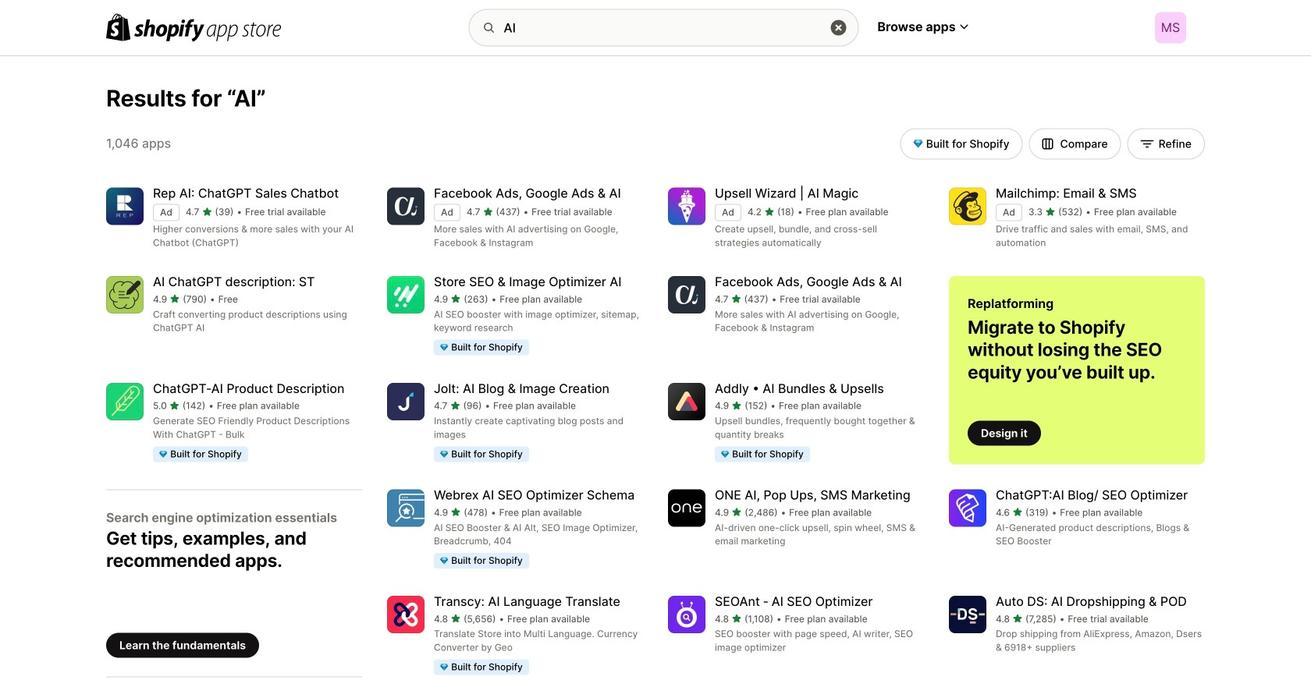 Task type: describe. For each thing, give the bounding box(es) containing it.
clear image
[[831, 20, 846, 36]]

Search apps, guides, and more search field
[[469, 9, 859, 46]]



Task type: locate. For each thing, give the bounding box(es) containing it.
shopify app store logo image
[[106, 14, 282, 42]]

my store image
[[1155, 12, 1186, 43]]



Task type: vqa. For each thing, say whether or not it's contained in the screenshot.
1st available from right
no



